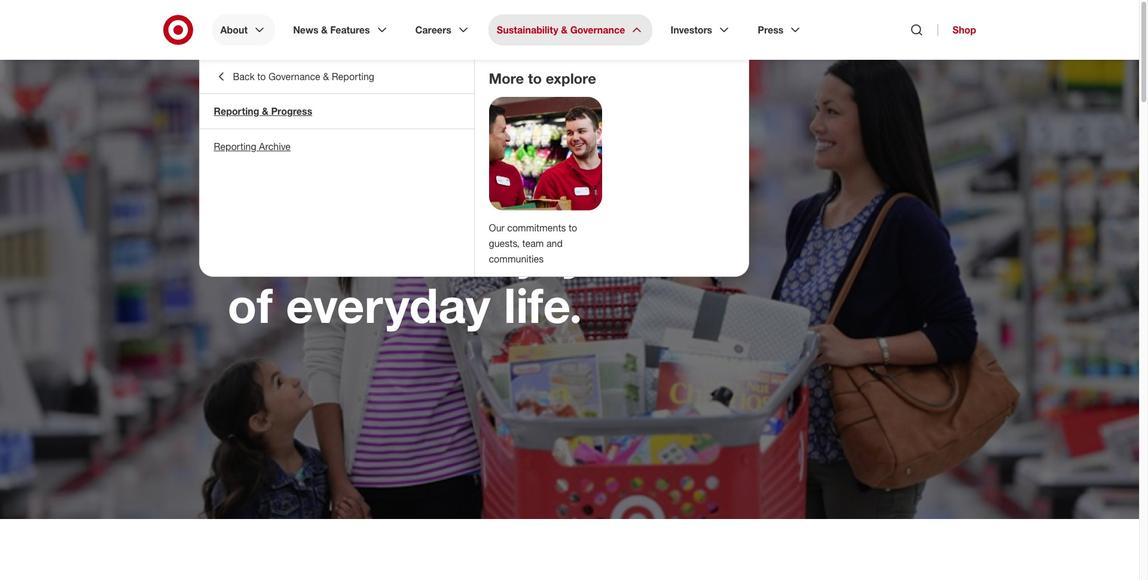 Task type: vqa. For each thing, say whether or not it's contained in the screenshot.
More
yes



Task type: locate. For each thing, give the bounding box(es) containing it.
reporting for reporting & progress
[[214, 105, 259, 117]]

guests,
[[489, 237, 520, 249]]

reporting archive
[[214, 141, 291, 152]]

1 vertical spatial governance
[[268, 71, 320, 83]]

shop link
[[938, 24, 976, 36]]

reporting left archive
[[214, 141, 256, 152]]

our commitments to guests, team and communities
[[489, 222, 577, 265]]

two target team members smiling in the grocery department image
[[489, 97, 602, 210]]

and
[[547, 237, 563, 249]]

about
[[220, 24, 248, 36], [228, 98, 268, 116]]

reporting & progress link
[[199, 94, 474, 129]]

0 vertical spatial reporting
[[332, 71, 374, 83]]

reporting
[[332, 71, 374, 83], [214, 105, 259, 117], [214, 141, 256, 152]]

about up back
[[220, 24, 248, 36]]

commitments
[[507, 222, 566, 234]]

&
[[321, 24, 328, 36], [561, 24, 568, 36], [323, 71, 329, 83], [262, 105, 269, 117]]

to
[[528, 69, 542, 87], [257, 71, 266, 83], [483, 118, 529, 176], [569, 222, 577, 234]]

governance inside sustainability & governance link
[[570, 24, 625, 36]]

the
[[434, 223, 506, 282]]

archive
[[259, 141, 291, 152]]

reporting for reporting archive
[[214, 141, 256, 152]]

features
[[330, 24, 370, 36]]

site navigation element
[[0, 0, 1148, 580]]

about inside the about we're here to help all families discover the joy of everyday life.
[[228, 98, 268, 116]]

about down back
[[228, 98, 268, 116]]

progress
[[271, 105, 312, 117]]

reporting up reporting & progress link
[[332, 71, 374, 83]]

we're
[[228, 118, 355, 176]]

our commitments to guests, team and communities link
[[489, 222, 577, 265]]

& right news
[[321, 24, 328, 36]]

& left progress
[[262, 105, 269, 117]]

& inside button
[[323, 71, 329, 83]]

team
[[522, 237, 544, 249]]

explore
[[546, 69, 596, 87]]

reporting down back
[[214, 105, 259, 117]]

governance up explore
[[570, 24, 625, 36]]

about inside about link
[[220, 24, 248, 36]]

governance for to
[[268, 71, 320, 83]]

communities
[[489, 253, 544, 265]]

reporting & progress
[[214, 105, 312, 117]]

& up reporting & progress link
[[323, 71, 329, 83]]

1 horizontal spatial governance
[[570, 24, 625, 36]]

0 vertical spatial governance
[[570, 24, 625, 36]]

& right sustainability
[[561, 24, 568, 36]]

careers link
[[407, 14, 479, 45]]

governance
[[570, 24, 625, 36], [268, 71, 320, 83]]

governance inside back to governance & reporting button
[[268, 71, 320, 83]]

more
[[489, 69, 524, 87]]

governance up progress
[[268, 71, 320, 83]]

0 vertical spatial about
[[220, 24, 248, 36]]

families
[[404, 170, 581, 229]]

about for about
[[220, 24, 248, 36]]

2 vertical spatial reporting
[[214, 141, 256, 152]]

back
[[233, 71, 255, 83]]

careers
[[415, 24, 451, 36]]

about link
[[212, 14, 275, 45]]

shop
[[953, 24, 976, 36]]

1 vertical spatial reporting
[[214, 105, 259, 117]]

0 horizontal spatial governance
[[268, 71, 320, 83]]

1 vertical spatial about
[[228, 98, 268, 116]]

investors
[[671, 24, 712, 36]]

sustainability
[[497, 24, 558, 36]]



Task type: describe. For each thing, give the bounding box(es) containing it.
press link
[[749, 14, 811, 45]]

reporting archive link
[[199, 129, 474, 164]]

reporting inside button
[[332, 71, 374, 83]]

news
[[293, 24, 318, 36]]

more to explore
[[489, 69, 596, 87]]

about we're here to help all families discover the joy of everyday life.
[[228, 98, 587, 334]]

to inside button
[[257, 71, 266, 83]]

all
[[338, 170, 391, 229]]

joy
[[520, 223, 587, 282]]

help
[[228, 170, 325, 229]]

governance for &
[[570, 24, 625, 36]]

sustainability & governance
[[497, 24, 625, 36]]

to inside our commitments to guests, team and communities
[[569, 222, 577, 234]]

& for features
[[321, 24, 328, 36]]

investors link
[[662, 14, 740, 45]]

back to governance & reporting
[[233, 71, 374, 83]]

back to governance & reporting button
[[199, 60, 474, 93]]

of
[[228, 276, 273, 334]]

about for about we're here to help all families discover the joy of everyday life.
[[228, 98, 268, 116]]

everyday
[[286, 276, 490, 334]]

discover
[[228, 223, 421, 282]]

press
[[758, 24, 784, 36]]

news & features
[[293, 24, 370, 36]]

to inside the about we're here to help all families discover the joy of everyday life.
[[483, 118, 529, 176]]

sustainability & governance link
[[488, 14, 653, 45]]

here
[[368, 118, 470, 176]]

our
[[489, 222, 505, 234]]

news & features link
[[285, 14, 397, 45]]

life.
[[504, 276, 582, 334]]

& for governance
[[561, 24, 568, 36]]

& for progress
[[262, 105, 269, 117]]



